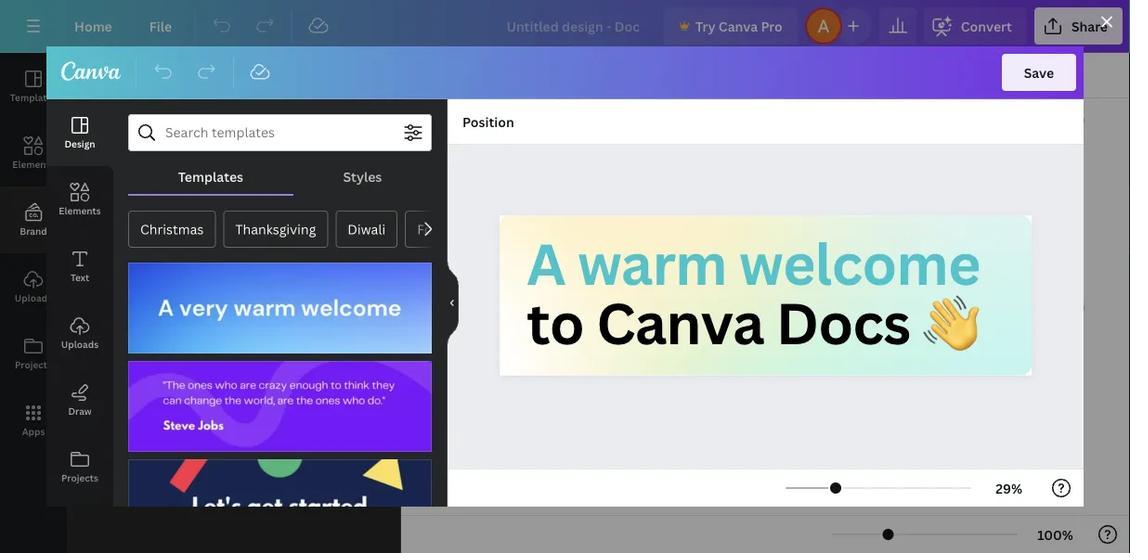 Task type: vqa. For each thing, say whether or not it's contained in the screenshot.
Subject related to 'Subject' button to the top
no



Task type: describe. For each thing, give the bounding box(es) containing it.
1 vertical spatial try canva pro
[[201, 294, 288, 312]]

place
[[327, 230, 361, 248]]

try inside main menu bar
[[696, 17, 716, 35]]

pro for the rightmost try canva pro button
[[761, 17, 783, 35]]

using
[[674, 388, 748, 428]]

canva inside main menu bar
[[719, 17, 758, 35]]

add
[[190, 250, 214, 268]]

home link
[[59, 7, 127, 45]]

none text field containing a warm welcome
[[401, 98, 1131, 554]]

side panel tab list
[[0, 53, 67, 454]]

we're
[[453, 352, 532, 392]]

all
[[136, 230, 151, 248]]

up inside finish setting up your brand kit and brand templates
[[188, 85, 205, 103]]

we
[[962, 352, 1006, 392]]

edit
[[416, 66, 442, 84]]

1 horizontal spatial you
[[825, 352, 877, 392]]

edit design
[[416, 66, 486, 84]]

canva inside we're very excited to have you here! we hope you enjoy using canva to create beautiful documents.
[[754, 388, 842, 428]]

kit inside finish setting up your brand kit and brand templates
[[281, 85, 298, 103]]

one
[[300, 230, 324, 248]]

documents.
[[587, 423, 753, 464]]

home
[[74, 17, 112, 35]]

to canva docs 👋
[[485, 201, 1016, 291]]

templates button
[[0, 53, 67, 120]]

brand button
[[0, 187, 67, 254]]

find
[[106, 230, 133, 248]]

projects
[[15, 359, 52, 371]]

edit design button
[[409, 60, 494, 90]]

your inside finish setting up your brand kit and brand templates
[[208, 85, 236, 103]]

a
[[485, 132, 530, 222]]

kit inside button
[[283, 339, 301, 356]]

design
[[445, 66, 486, 84]]

finish setting up your brand kit and brand templates
[[102, 85, 366, 123]]

to inside find all of your brand assets in one place and quickly add them to your designs.
[[253, 250, 266, 268]]

we're very excited to have you here! we hope you enjoy using canva to create beautiful documents.
[[453, 352, 1012, 464]]

assets
[[243, 230, 283, 248]]

quickly
[[142, 250, 187, 268]]

hope
[[453, 388, 525, 428]]

here
[[453, 481, 492, 504]]

a warm welcome
[[485, 132, 1018, 222]]

excited
[[607, 352, 709, 392]]

templates inside finish setting up your brand kit and brand templates
[[201, 105, 266, 123]]

are
[[496, 481, 521, 504]]

brand
[[203, 230, 240, 248]]

uploads button
[[0, 254, 67, 320]]

in
[[286, 230, 297, 248]]

love:
[[739, 481, 777, 504]]

uploads
[[15, 292, 52, 304]]

very
[[539, 352, 600, 392]]

your right of
[[171, 230, 199, 248]]

your down the in
[[270, 250, 298, 268]]

pro for the left try canva pro button
[[267, 294, 288, 312]]

warm
[[545, 132, 720, 222]]

set up your brand kit
[[166, 339, 301, 356]]

and inside finish setting up your brand kit and brand templates
[[301, 85, 325, 103]]



Task type: locate. For each thing, give the bounding box(es) containing it.
find all of your brand assets in one place and quickly add them to your designs.
[[106, 230, 361, 268]]

pro inside main menu bar
[[761, 17, 783, 35]]

0 horizontal spatial try canva pro
[[201, 294, 288, 312]]

set up your brand kit button
[[98, 329, 370, 366]]

here!
[[884, 352, 956, 392]]

1 horizontal spatial templates
[[201, 105, 266, 123]]

👋
[[951, 201, 1016, 291]]

1 horizontal spatial try canva pro
[[696, 17, 783, 35]]

None text field
[[401, 98, 1131, 554]]

you'll
[[691, 481, 735, 504]]

0 vertical spatial try canva pro button
[[664, 7, 798, 45]]

welcome
[[735, 132, 1018, 222]]

think
[[647, 481, 687, 504]]

try canva pro button
[[664, 7, 798, 45], [98, 284, 370, 321]]

1 horizontal spatial try canva pro button
[[664, 7, 798, 45]]

setting
[[142, 85, 185, 103]]

0 horizontal spatial and
[[115, 250, 139, 268]]

1 horizontal spatial try
[[696, 17, 716, 35]]

set
[[166, 339, 187, 356]]

0 horizontal spatial pro
[[267, 294, 288, 312]]

your right the set
[[210, 339, 239, 356]]

up right setting
[[188, 85, 205, 103]]

1 vertical spatial up
[[190, 339, 207, 356]]

beautiful
[[453, 423, 580, 464]]

docs
[[778, 201, 936, 291]]

them
[[217, 250, 250, 268]]

Design title text field
[[492, 7, 657, 45]]

0 vertical spatial and
[[301, 85, 325, 103]]

try canva pro inside main menu bar
[[696, 17, 783, 35]]

features
[[550, 481, 617, 504]]

and inside find all of your brand assets in one place and quickly add them to your designs.
[[115, 250, 139, 268]]

pro
[[761, 17, 783, 35], [267, 294, 288, 312]]

hide image
[[400, 259, 412, 348]]

0 vertical spatial templates
[[10, 91, 57, 104]]

1 vertical spatial and
[[115, 250, 139, 268]]

main menu bar
[[0, 0, 1131, 53]]

we
[[621, 481, 643, 504]]

here are six features we think you'll love:
[[453, 481, 777, 504]]

finish
[[102, 85, 139, 103]]

0 horizontal spatial templates
[[10, 91, 57, 104]]

you right have
[[825, 352, 877, 392]]

0 vertical spatial try
[[696, 17, 716, 35]]

elements
[[12, 158, 55, 170]]

0 vertical spatial pro
[[761, 17, 783, 35]]

up inside set up your brand kit button
[[190, 339, 207, 356]]

of
[[154, 230, 168, 248]]

try
[[696, 17, 716, 35], [201, 294, 221, 312]]

convert button
[[924, 7, 1027, 45]]

canva
[[719, 17, 758, 35], [567, 201, 764, 291], [224, 294, 264, 312], [754, 388, 842, 428]]

0 vertical spatial kit
[[281, 85, 298, 103]]

1 horizontal spatial pro
[[761, 17, 783, 35]]

and
[[301, 85, 325, 103], [115, 250, 139, 268]]

brand
[[240, 85, 278, 103], [328, 85, 366, 103], [20, 225, 47, 237], [242, 339, 280, 356]]

create
[[884, 388, 973, 428]]

1 vertical spatial pro
[[267, 294, 288, 312]]

projects button
[[0, 320, 67, 387]]

up
[[188, 85, 205, 103], [190, 339, 207, 356]]

have
[[751, 352, 819, 392]]

0 horizontal spatial you
[[531, 388, 584, 428]]

to
[[485, 201, 552, 291], [253, 250, 266, 268], [715, 352, 745, 392], [848, 388, 878, 428]]

apps
[[22, 425, 45, 438]]

you
[[825, 352, 877, 392], [531, 388, 584, 428]]

1 vertical spatial kit
[[283, 339, 301, 356]]

1 vertical spatial templates
[[201, 105, 266, 123]]

apps button
[[0, 387, 67, 454]]

templates inside button
[[10, 91, 57, 104]]

enjoy
[[590, 388, 667, 428]]

0 horizontal spatial try canva pro button
[[98, 284, 370, 321]]

you right hope
[[531, 388, 584, 428]]

six
[[525, 481, 546, 504]]

0 vertical spatial try canva pro
[[696, 17, 783, 35]]

convert
[[961, 17, 1012, 35]]

0 horizontal spatial try
[[201, 294, 221, 312]]

brand inside side panel tab list
[[20, 225, 47, 237]]

kit
[[281, 85, 298, 103], [283, 339, 301, 356]]

1 vertical spatial try canva pro button
[[98, 284, 370, 321]]

designs.
[[301, 250, 352, 268]]

0 vertical spatial up
[[188, 85, 205, 103]]

try canva pro
[[696, 17, 783, 35], [201, 294, 288, 312]]

your right setting
[[208, 85, 236, 103]]

your
[[208, 85, 236, 103], [171, 230, 199, 248], [270, 250, 298, 268], [210, 339, 239, 356]]

your inside button
[[210, 339, 239, 356]]

1 horizontal spatial and
[[301, 85, 325, 103]]

1 vertical spatial try
[[201, 294, 221, 312]]

up right the set
[[190, 339, 207, 356]]

elements button
[[0, 120, 67, 187]]

templates
[[10, 91, 57, 104], [201, 105, 266, 123]]



